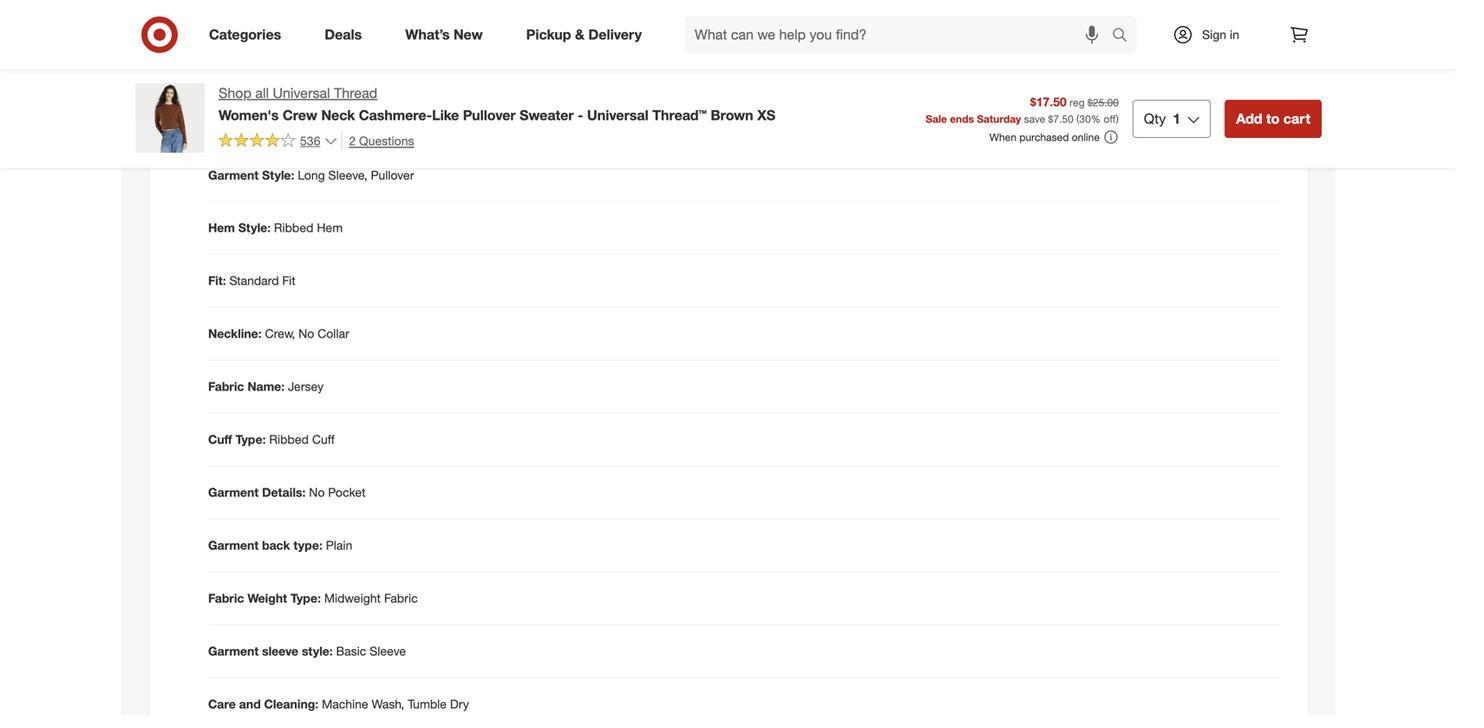 Task type: vqa. For each thing, say whether or not it's contained in the screenshot.
The Weekly Ad
no



Task type: describe. For each thing, give the bounding box(es) containing it.
back
[[262, 538, 290, 553]]

%
[[1092, 112, 1101, 125]]

&
[[575, 26, 585, 43]]

2 questions link
[[341, 131, 414, 151]]

length:
[[208, 114, 252, 130]]

women's
[[219, 107, 279, 124]]

sweater
[[520, 107, 574, 124]]

fit:
[[208, 273, 226, 288]]

details:
[[262, 485, 306, 500]]

acrylic,
[[428, 61, 468, 77]]

sign in
[[1203, 27, 1240, 42]]

cleaning:
[[264, 697, 319, 712]]

1 vertical spatial universal
[[587, 107, 649, 124]]

reg
[[1070, 96, 1085, 109]]

brown
[[711, 107, 754, 124]]

standard
[[230, 273, 279, 288]]

tumble
[[408, 697, 447, 712]]

to
[[1267, 110, 1280, 127]]

qty
[[1145, 110, 1167, 127]]

what's
[[405, 26, 450, 43]]

shop all universal thread women's crew neck cashmere-like pullover sweater - universal thread™ brown xs
[[219, 85, 776, 124]]

thread
[[334, 85, 378, 102]]

online
[[1072, 131, 1100, 144]]

cashmere-
[[359, 107, 432, 124]]

weight
[[248, 591, 287, 606]]

style:
[[302, 644, 333, 659]]

add to cart button
[[1226, 100, 1323, 138]]

536
[[300, 133, 321, 148]]

1 cuff from the left
[[208, 432, 232, 447]]

77%
[[262, 61, 287, 77]]

deals link
[[310, 16, 384, 54]]

name:
[[248, 379, 285, 394]]

search
[[1105, 28, 1146, 45]]

save
[[1025, 112, 1046, 125]]

categories link
[[194, 16, 303, 54]]

garment for garment details: no pocket
[[208, 485, 259, 500]]

$17.50 reg $25.00 sale ends saturday save $ 7.50 ( 30 % off )
[[926, 94, 1119, 125]]

new
[[454, 26, 483, 43]]

2 hem from the left
[[317, 220, 343, 235]]

no for pocket
[[309, 485, 325, 500]]

0 horizontal spatial type:
[[236, 432, 266, 447]]

2 cuff from the left
[[312, 432, 335, 447]]

questions
[[359, 133, 414, 148]]

recycled
[[291, 61, 341, 77]]

neckline: crew, no collar
[[208, 326, 349, 341]]

waist
[[292, 114, 322, 130]]

categories
[[209, 26, 281, 43]]

-
[[578, 107, 584, 124]]

what's new
[[405, 26, 483, 43]]

sign in link
[[1159, 16, 1267, 54]]

image of women's crew neck cashmere-like pullover sweater - universal thread™ brown xs image
[[135, 83, 205, 153]]

basic
[[336, 644, 366, 659]]

neckline:
[[208, 326, 262, 341]]

sign
[[1203, 27, 1227, 42]]

xs
[[758, 107, 776, 124]]

material: 77% recycled polyester, 20% acrylic, 3% spandex
[[208, 61, 541, 77]]

fit: standard fit
[[208, 273, 296, 288]]

qty 1
[[1145, 110, 1181, 127]]

collar
[[318, 326, 349, 341]]

536 link
[[219, 131, 338, 152]]

thread™
[[653, 107, 707, 124]]

1 horizontal spatial type:
[[291, 591, 321, 606]]

and
[[239, 697, 261, 712]]

fabric for fabric name: jersey
[[208, 379, 244, 394]]

)
[[1117, 112, 1119, 125]]

fit
[[282, 273, 296, 288]]

plain
[[326, 538, 353, 553]]

saturday
[[977, 112, 1022, 125]]

care and cleaning: machine wash, tumble dry
[[208, 697, 469, 712]]

7.50
[[1054, 112, 1074, 125]]

pickup & delivery link
[[512, 16, 664, 54]]

polyester,
[[344, 61, 397, 77]]

all
[[255, 85, 269, 102]]

garment for garment sleeve style: basic sleeve
[[208, 644, 259, 659]]

$25.00
[[1088, 96, 1119, 109]]



Task type: locate. For each thing, give the bounding box(es) containing it.
1 garment from the top
[[208, 167, 259, 182]]

length: below waist
[[208, 114, 322, 130]]

delivery
[[589, 26, 642, 43]]

purchased
[[1020, 131, 1070, 144]]

1 horizontal spatial cuff
[[312, 432, 335, 447]]

material:
[[208, 61, 259, 77]]

What can we help you find? suggestions appear below search field
[[685, 16, 1117, 54]]

style:
[[262, 167, 295, 182], [238, 220, 271, 235]]

ribbed up fit
[[274, 220, 314, 235]]

$
[[1049, 112, 1054, 125]]

fabric
[[208, 379, 244, 394], [208, 591, 244, 606], [384, 591, 418, 606]]

garment down length: on the top left of the page
[[208, 167, 259, 182]]

fabric left weight
[[208, 591, 244, 606]]

like
[[432, 107, 459, 124]]

0 vertical spatial universal
[[273, 85, 330, 102]]

pocket
[[328, 485, 366, 500]]

1 vertical spatial pullover
[[371, 167, 414, 182]]

hem
[[208, 220, 235, 235], [317, 220, 343, 235]]

when
[[990, 131, 1017, 144]]

0 horizontal spatial universal
[[273, 85, 330, 102]]

0 horizontal spatial hem
[[208, 220, 235, 235]]

universal up crew
[[273, 85, 330, 102]]

universal right - at the top
[[587, 107, 649, 124]]

style: up standard on the top
[[238, 220, 271, 235]]

search button
[[1105, 16, 1146, 57]]

3%
[[471, 61, 489, 77]]

1 hem from the left
[[208, 220, 235, 235]]

1 horizontal spatial hem
[[317, 220, 343, 235]]

pickup & delivery
[[526, 26, 642, 43]]

hem down sleeve,
[[317, 220, 343, 235]]

pullover inside shop all universal thread women's crew neck cashmere-like pullover sweater - universal thread™ brown xs
[[463, 107, 516, 124]]

when purchased online
[[990, 131, 1100, 144]]

(
[[1077, 112, 1080, 125]]

0 horizontal spatial cuff
[[208, 432, 232, 447]]

wash,
[[372, 697, 405, 712]]

ribbed for cuff
[[269, 432, 309, 447]]

fabric name: jersey
[[208, 379, 324, 394]]

30
[[1080, 112, 1092, 125]]

crew,
[[265, 326, 295, 341]]

garment sleeve style: basic sleeve
[[208, 644, 406, 659]]

0 vertical spatial ribbed
[[274, 220, 314, 235]]

1 vertical spatial style:
[[238, 220, 271, 235]]

garment left sleeve
[[208, 644, 259, 659]]

no right crew,
[[299, 326, 314, 341]]

cuff
[[208, 432, 232, 447], [312, 432, 335, 447]]

0 horizontal spatial pullover
[[371, 167, 414, 182]]

$17.50
[[1031, 94, 1067, 109]]

1 vertical spatial type:
[[291, 591, 321, 606]]

type: right weight
[[291, 591, 321, 606]]

2 garment from the top
[[208, 485, 259, 500]]

1 vertical spatial no
[[309, 485, 325, 500]]

no
[[299, 326, 314, 341], [309, 485, 325, 500]]

4 garment from the top
[[208, 644, 259, 659]]

neck
[[321, 107, 355, 124]]

add
[[1237, 110, 1263, 127]]

pullover right the like
[[463, 107, 516, 124]]

no for collar
[[299, 326, 314, 341]]

type: down fabric name: jersey
[[236, 432, 266, 447]]

ends
[[950, 112, 975, 125]]

sale
[[926, 112, 948, 125]]

no left pocket
[[309, 485, 325, 500]]

1 horizontal spatial universal
[[587, 107, 649, 124]]

0 vertical spatial type:
[[236, 432, 266, 447]]

1 horizontal spatial pullover
[[463, 107, 516, 124]]

in
[[1231, 27, 1240, 42]]

spandex
[[493, 61, 541, 77]]

care
[[208, 697, 236, 712]]

midweight
[[324, 591, 381, 606]]

cuff type: ribbed cuff
[[208, 432, 335, 447]]

garment back type: plain
[[208, 538, 353, 553]]

style: left long
[[262, 167, 295, 182]]

2 questions
[[349, 133, 414, 148]]

garment style: long sleeve, pullover
[[208, 167, 414, 182]]

fabric weight type: midweight fabric
[[208, 591, 418, 606]]

crew
[[283, 107, 318, 124]]

garment left "back"
[[208, 538, 259, 553]]

20%
[[400, 61, 425, 77]]

ribbed
[[274, 220, 314, 235], [269, 432, 309, 447]]

pullover
[[463, 107, 516, 124], [371, 167, 414, 182]]

jersey
[[288, 379, 324, 394]]

pullover down questions
[[371, 167, 414, 182]]

1 vertical spatial ribbed
[[269, 432, 309, 447]]

3 garment from the top
[[208, 538, 259, 553]]

ribbed for hem
[[274, 220, 314, 235]]

garment details: no pocket
[[208, 485, 366, 500]]

garment for garment style: long sleeve, pullover
[[208, 167, 259, 182]]

hem style: ribbed hem
[[208, 220, 343, 235]]

cart
[[1284, 110, 1311, 127]]

below
[[255, 114, 289, 130]]

fabric left name: at bottom
[[208, 379, 244, 394]]

add to cart
[[1237, 110, 1311, 127]]

0 vertical spatial style:
[[262, 167, 295, 182]]

universal
[[273, 85, 330, 102], [587, 107, 649, 124]]

machine
[[322, 697, 368, 712]]

garment
[[208, 167, 259, 182], [208, 485, 259, 500], [208, 538, 259, 553], [208, 644, 259, 659]]

dry
[[450, 697, 469, 712]]

garment left details:
[[208, 485, 259, 500]]

off
[[1104, 112, 1117, 125]]

shop
[[219, 85, 252, 102]]

0 vertical spatial pullover
[[463, 107, 516, 124]]

cuff down fabric name: jersey
[[208, 432, 232, 447]]

fabric right midweight
[[384, 591, 418, 606]]

hem up fit:
[[208, 220, 235, 235]]

2
[[349, 133, 356, 148]]

pickup
[[526, 26, 572, 43]]

ribbed up garment details: no pocket
[[269, 432, 309, 447]]

sleeve
[[262, 644, 299, 659]]

type:
[[294, 538, 323, 553]]

style: for hem style:
[[238, 220, 271, 235]]

cuff down jersey
[[312, 432, 335, 447]]

deals
[[325, 26, 362, 43]]

0 vertical spatial no
[[299, 326, 314, 341]]

fabric for fabric weight type: midweight fabric
[[208, 591, 244, 606]]

style: for garment style:
[[262, 167, 295, 182]]

sleeve
[[370, 644, 406, 659]]

garment for garment back type: plain
[[208, 538, 259, 553]]



